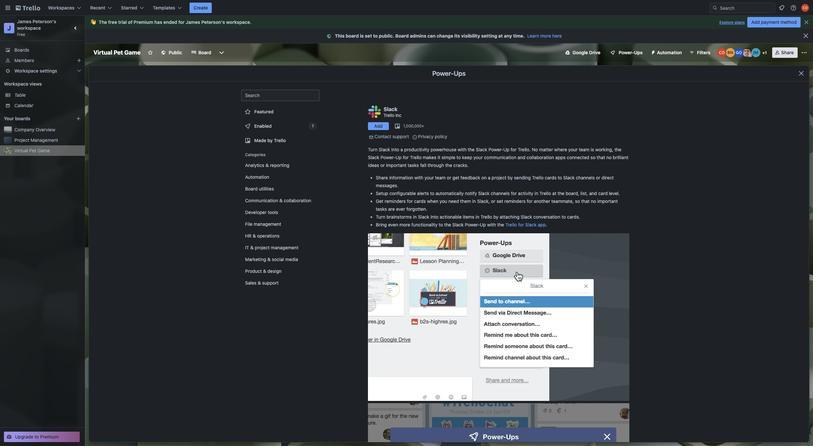 Task type: vqa. For each thing, say whether or not it's contained in the screenshot.
method
yes



Task type: describe. For each thing, give the bounding box(es) containing it.
peterson's inside james peterson's workspace free
[[33, 19, 56, 24]]

slack up ideas
[[368, 155, 380, 160]]

power-ups inside button
[[619, 50, 643, 55]]

or left direct
[[596, 175, 601, 181]]

level.
[[609, 191, 620, 196]]

add board image
[[76, 116, 81, 121]]

& for marketing
[[268, 257, 271, 262]]

google drive icon image
[[566, 50, 570, 55]]

board link
[[187, 47, 215, 58]]

explore
[[720, 20, 734, 25]]

card
[[599, 191, 608, 196]]

operations
[[257, 233, 280, 239]]

workspaces button
[[44, 3, 85, 13]]

is inside turn slack into a productivity powerhouse with the slack power-up for trello. no matter where your team is working, the slack power-up for trello makes it simple to keep your communication and collaboration apps connected so that no brilliant ideas or important tasks fall through the cracks.
[[591, 147, 595, 152]]

show menu image
[[802, 49, 808, 56]]

0 horizontal spatial cards
[[414, 199, 426, 204]]

another
[[534, 199, 551, 204]]

developer tools link
[[241, 207, 320, 218]]

into inside the share information with your team or get feedback on a project by sending trello cards to slack channels or direct messages. setup configurable alerts to automatically notify slack channels for activity in trello at the board, list, and card level. get reminders for cards when you need them in slack, or set reminders for another teammate, so that no important tasks are ever forgotten. turn brainstorms in slack into actionable items in trello by attaching slack conversation to cards. bring even more functionality to the slack power-up with the trello for slack app .
[[431, 214, 439, 220]]

2 sm image from the left
[[412, 134, 418, 141]]

on
[[482, 175, 487, 181]]

important inside the share information with your team or get feedback on a project by sending trello cards to slack channels or direct messages. setup configurable alerts to automatically notify slack channels for activity in trello at the board, list, and card level. get reminders for cards when you need them in slack, or set reminders for another teammate, so that no important tasks are ever forgotten. turn brainstorms in slack into actionable items in trello by attaching slack conversation to cards. bring even more functionality to the slack power-up with the trello for slack app .
[[598, 199, 618, 204]]

makes
[[423, 155, 437, 160]]

to down apps
[[558, 175, 562, 181]]

developer
[[245, 210, 267, 215]]

j
[[7, 24, 11, 32]]

virtual inside virtual pet game text box
[[94, 49, 112, 56]]

slack up the communication
[[476, 147, 488, 152]]

ben nelson (bennelson96) image
[[726, 48, 735, 57]]

trial
[[118, 19, 127, 25]]

featured link
[[241, 105, 320, 118]]

share for share
[[782, 50, 794, 55]]

workspace settings
[[14, 68, 57, 74]]

no inside the share information with your team or get feedback on a project by sending trello cards to slack channels or direct messages. setup configurable alerts to automatically notify slack channels for activity in trello at the board, list, and card level. get reminders for cards when you need them in slack, or set reminders for another teammate, so that no important tasks are ever forgotten. turn brainstorms in slack into actionable items in trello by attaching slack conversation to cards. bring even more functionality to the slack power-up with the trello for slack app .
[[591, 199, 597, 204]]

for inside banner
[[178, 19, 185, 25]]

1 vertical spatial management
[[271, 245, 299, 251]]

star or unstar board image
[[148, 50, 153, 55]]

0 horizontal spatial premium
[[40, 434, 59, 440]]

for down attaching
[[519, 222, 524, 228]]

drive
[[590, 50, 601, 55]]

company overview
[[14, 127, 55, 132]]

0 horizontal spatial channels
[[491, 191, 510, 196]]

boards link
[[0, 45, 85, 55]]

+ 1
[[763, 50, 767, 55]]

trello right made at left
[[274, 138, 286, 143]]

& for hr
[[253, 233, 256, 239]]

alerts
[[417, 191, 429, 196]]

tasks inside turn slack into a productivity powerhouse with the slack power-up for trello. no matter where your team is working, the slack power-up for trello makes it simple to keep your communication and collaboration apps connected so that no brilliant ideas or important tasks fall through the cracks.
[[408, 163, 419, 168]]

contact
[[375, 134, 392, 139]]

so inside the share information with your team or get feedback on a project by sending trello cards to slack channels or direct messages. setup configurable alerts to automatically notify slack channels for activity in trello at the board, list, and card level. get reminders for cards when you need them in slack, or set reminders for another teammate, so that no important tasks are ever forgotten. turn brainstorms in slack into actionable items in trello by attaching slack conversation to cards. bring even more functionality to the slack power-up with the trello for slack app .
[[575, 199, 580, 204]]

file management link
[[241, 219, 320, 230]]

1 vertical spatial project
[[255, 245, 270, 251]]

product & design
[[245, 268, 282, 274]]

time.
[[514, 33, 525, 39]]

and inside turn slack into a productivity powerhouse with the slack power-up for trello. no matter where your team is working, the slack power-up for trello makes it simple to keep your communication and collaboration apps connected so that no brilliant ideas or important tasks fall through the cracks.
[[518, 155, 526, 160]]

so inside turn slack into a productivity powerhouse with the slack power-up for trello. no matter where your team is working, the slack power-up for trello makes it simple to keep your communication and collaboration apps connected so that no brilliant ideas or important tasks fall through the cracks.
[[591, 155, 596, 160]]

1 horizontal spatial more
[[541, 33, 552, 39]]

0 horizontal spatial set
[[365, 33, 372, 39]]

workspace navigation collapse icon image
[[71, 24, 80, 33]]

customize views image
[[219, 49, 225, 56]]

1 vertical spatial pet
[[29, 148, 36, 153]]

a inside the share information with your team or get feedback on a project by sending trello cards to slack channels or direct messages. setup configurable alerts to automatically notify slack channels for activity in trello at the board, list, and card level. get reminders for cards when you need them in slack, or set reminders for another teammate, so that no important tasks are ever forgotten. turn brainstorms in slack into actionable items in trello by attaching slack conversation to cards. bring even more functionality to the slack power-up with the trello for slack app .
[[488, 175, 491, 181]]

for up forgotten.
[[407, 199, 413, 204]]

1 horizontal spatial christina overa (christinaovera) image
[[802, 4, 810, 12]]

2 horizontal spatial board
[[396, 33, 409, 39]]

company
[[14, 127, 34, 132]]

app
[[538, 222, 546, 228]]

made
[[254, 138, 266, 143]]

the down attaching
[[498, 222, 504, 228]]

analytics & reporting link
[[241, 160, 320, 171]]

company overview link
[[14, 127, 81, 133]]

board for board utilities
[[245, 186, 258, 192]]

1 screenshot image from the top
[[368, 234, 630, 401]]

board utilities link
[[241, 184, 320, 194]]

developer tools
[[245, 210, 278, 215]]

0 vertical spatial channels
[[576, 175, 595, 181]]

it & project management
[[245, 245, 299, 251]]

here
[[553, 33, 562, 39]]

Search text field
[[241, 90, 320, 101]]

no
[[532, 147, 538, 152]]

members link
[[0, 55, 85, 66]]

trello down slack,
[[481, 214, 493, 220]]

contact support
[[375, 134, 409, 139]]

sm image for automation
[[648, 47, 658, 57]]

hr
[[245, 233, 252, 239]]

& for it
[[251, 245, 254, 251]]

board,
[[566, 191, 580, 196]]

1 vertical spatial ups
[[454, 70, 466, 77]]

project inside the share information with your team or get feedback on a project by sending trello cards to slack channels or direct messages. setup configurable alerts to automatically notify slack channels for activity in trello at the board, list, and card level. get reminders for cards when you need them in slack, or set reminders for another teammate, so that no important tasks are ever forgotten. turn brainstorms in slack into actionable items in trello by attaching slack conversation to cards. bring even more functionality to the slack power-up with the trello for slack app .
[[492, 175, 507, 181]]

that inside turn slack into a productivity powerhouse with the slack power-up for trello. no matter where your team is working, the slack power-up for trello makes it simple to keep your communication and collaboration apps connected so that no brilliant ideas or important tasks fall through the cracks.
[[597, 155, 606, 160]]

for down 'productivity'
[[403, 155, 409, 160]]

turn inside turn slack into a productivity powerhouse with the slack power-up for trello. no matter where your team is working, the slack power-up for trello makes it simple to keep your communication and collaboration apps connected so that no brilliant ideas or important tasks fall through the cracks.
[[368, 147, 378, 152]]

0 horizontal spatial support
[[262, 280, 279, 286]]

this board is set to public. board admins can change its visibility setting at any time. learn more here
[[335, 33, 562, 39]]

at inside the share information with your team or get feedback on a project by sending trello cards to slack channels or direct messages. setup configurable alerts to automatically notify slack channels for activity in trello at the board, list, and card level. get reminders for cards when you need them in slack, or set reminders for another teammate, so that no important tasks are ever forgotten. turn brainstorms in slack into actionable items in trello by attaching slack conversation to cards. bring even more functionality to the slack power-up with the trello for slack app .
[[553, 191, 557, 196]]

in up "another"
[[535, 191, 539, 196]]

to left the public.
[[373, 33, 378, 39]]

marketing
[[245, 257, 266, 262]]

0 horizontal spatial virtual pet game
[[14, 148, 50, 153]]

ever
[[396, 206, 406, 212]]

slack up "board,"
[[564, 175, 575, 181]]

members
[[14, 58, 34, 63]]

cracks.
[[454, 163, 469, 168]]

1 vertical spatial +
[[422, 124, 424, 129]]

2 horizontal spatial up
[[504, 147, 510, 152]]

automation inside button
[[658, 50, 682, 55]]

learn
[[528, 33, 540, 39]]

Search field
[[718, 3, 775, 13]]

& for analytics
[[266, 163, 269, 168]]

it & project management link
[[241, 243, 320, 253]]

1 horizontal spatial 1
[[765, 50, 767, 55]]

conversation
[[534, 214, 561, 220]]

media
[[285, 257, 298, 262]]

free
[[17, 32, 25, 37]]

boards
[[14, 47, 29, 53]]

forgotten.
[[407, 206, 428, 212]]

file
[[245, 221, 253, 227]]

marketing & social media link
[[241, 254, 320, 265]]

to right upgrade
[[35, 434, 39, 440]]

add button
[[368, 122, 389, 130]]

information
[[390, 175, 414, 181]]

product
[[245, 268, 262, 274]]

automation button
[[648, 47, 686, 58]]

2 vertical spatial by
[[494, 214, 499, 220]]

0 horizontal spatial .
[[250, 19, 252, 25]]

working,
[[596, 147, 614, 152]]

0 horizontal spatial collaboration
[[284, 198, 311, 203]]

privacy policy link
[[418, 134, 448, 139]]

or left the get
[[447, 175, 452, 181]]

trello inside "slack trello inc"
[[384, 112, 395, 118]]

direct
[[602, 175, 614, 181]]

share for share information with your team or get feedback on a project by sending trello cards to slack channels or direct messages. setup configurable alerts to automatically notify slack channels for activity in trello at the board, list, and card level. get reminders for cards when you need them in slack, or set reminders for another teammate, so that no important tasks are ever forgotten. turn brainstorms in slack into actionable items in trello by attaching slack conversation to cards. bring even more functionality to the slack power-up with the trello for slack app .
[[376, 175, 388, 181]]

create button
[[190, 3, 212, 13]]

james inside banner
[[186, 19, 200, 25]]

james inside james peterson's workspace free
[[17, 19, 31, 24]]

to up when
[[430, 191, 435, 196]]

bring
[[376, 222, 387, 228]]

0 horizontal spatial is
[[360, 33, 364, 39]]

more inside the share information with your team or get feedback on a project by sending trello cards to slack channels or direct messages. setup configurable alerts to automatically notify slack channels for activity in trello at the board, list, and card level. get reminders for cards when you need them in slack, or set reminders for another teammate, so that no important tasks are ever forgotten. turn brainstorms in slack into actionable items in trello by attaching slack conversation to cards. bring even more functionality to the slack power-up with the trello for slack app .
[[400, 222, 411, 228]]

0 vertical spatial your
[[569, 147, 578, 152]]

create
[[194, 5, 208, 10]]

and inside the share information with your team or get feedback on a project by sending trello cards to slack channels or direct messages. setup configurable alerts to automatically notify slack channels for activity in trello at the board, list, and card level. get reminders for cards when you need them in slack, or set reminders for another teammate, so that no important tasks are ever forgotten. turn brainstorms in slack into actionable items in trello by attaching slack conversation to cards. bring even more functionality to the slack power-up with the trello for slack app .
[[590, 191, 597, 196]]

free
[[108, 19, 117, 25]]

connected
[[567, 155, 590, 160]]

banner containing 👋
[[85, 16, 814, 29]]

settings
[[40, 68, 57, 74]]

its
[[455, 33, 460, 39]]

admins
[[410, 33, 427, 39]]

trello up "another"
[[540, 191, 551, 196]]

to down actionable
[[439, 222, 443, 228]]

powerhouse
[[431, 147, 457, 152]]

plans
[[735, 20, 745, 25]]

0 vertical spatial management
[[254, 221, 281, 227]]

0 vertical spatial support
[[393, 134, 409, 139]]

upgrade
[[15, 434, 33, 440]]

sending
[[514, 175, 531, 181]]

turn slack into a productivity powerhouse with the slack power-up for trello. no matter where your team is working, the slack power-up for trello makes it simple to keep your communication and collaboration apps connected so that no brilliant ideas or important tasks fall through the cracks.
[[368, 147, 629, 168]]

share information with your team or get feedback on a project by sending trello cards to slack channels or direct messages. setup configurable alerts to automatically notify slack channels for activity in trello at the board, list, and card level. get reminders for cards when you need them in slack, or set reminders for another teammate, so that no important tasks are ever forgotten. turn brainstorms in slack into actionable items in trello by attaching slack conversation to cards. bring even more functionality to the slack power-up with the trello for slack app .
[[376, 175, 620, 228]]

into inside turn slack into a productivity powerhouse with the slack power-up for trello. no matter where your team is working, the slack power-up for trello makes it simple to keep your communication and collaboration apps connected so that no brilliant ideas or important tasks fall through the cracks.
[[392, 147, 400, 152]]

0 vertical spatial premium
[[134, 19, 153, 25]]

your boards with 3 items element
[[4, 115, 66, 123]]

explore plans
[[720, 20, 745, 25]]

apps
[[556, 155, 566, 160]]

views
[[29, 81, 42, 87]]

made by trello link
[[241, 134, 320, 147]]

overview
[[36, 127, 55, 132]]

calendar link
[[14, 102, 81, 109]]

slack left app
[[526, 222, 537, 228]]

1 vertical spatial by
[[508, 175, 513, 181]]

1 vertical spatial up
[[396, 155, 402, 160]]



Task type: locate. For each thing, give the bounding box(es) containing it.
at up teammate,
[[553, 191, 557, 196]]

1 vertical spatial that
[[582, 199, 590, 204]]

board inside 'link'
[[245, 186, 258, 192]]

add inside button
[[752, 19, 760, 25]]

tasks
[[408, 163, 419, 168], [376, 206, 387, 212]]

by left sending
[[508, 175, 513, 181]]

team up the connected
[[579, 147, 590, 152]]

0 horizontal spatial team
[[435, 175, 446, 181]]

is right board
[[360, 33, 364, 39]]

workspace for workspace settings
[[14, 68, 38, 74]]

1 vertical spatial and
[[590, 191, 597, 196]]

1 horizontal spatial no
[[607, 155, 612, 160]]

board utilities
[[245, 186, 274, 192]]

1 vertical spatial share
[[376, 175, 388, 181]]

share inside the share information with your team or get feedback on a project by sending trello cards to slack channels or direct messages. setup configurable alerts to automatically notify slack channels for activity in trello at the board, list, and card level. get reminders for cards when you need them in slack, or set reminders for another teammate, so that no important tasks are ever forgotten. turn brainstorms in slack into actionable items in trello by attaching slack conversation to cards. bring even more functionality to the slack power-up with the trello for slack app .
[[376, 175, 388, 181]]

sm image
[[368, 134, 375, 141], [412, 134, 418, 141]]

or right slack,
[[491, 199, 496, 204]]

tasks left fall
[[408, 163, 419, 168]]

to inside turn slack into a productivity powerhouse with the slack power-up for trello. no matter where your team is working, the slack power-up for trello makes it simple to keep your communication and collaboration apps connected so that no brilliant ideas or important tasks fall through the cracks.
[[457, 155, 461, 160]]

1 horizontal spatial and
[[590, 191, 597, 196]]

sm image for this board is set to public. board admins can change its visibility setting at any time.
[[326, 33, 335, 40]]

your
[[569, 147, 578, 152], [474, 155, 483, 160], [425, 175, 434, 181]]

back to home image
[[16, 3, 40, 13]]

sm image
[[326, 33, 335, 40], [648, 47, 658, 57]]

are
[[388, 206, 395, 212]]

sm image inside automation button
[[648, 47, 658, 57]]

& down board utilities 'link'
[[280, 198, 283, 203]]

james peterson's workspace free
[[17, 19, 57, 37]]

1 horizontal spatial at
[[553, 191, 557, 196]]

turn up bring
[[376, 214, 386, 220]]

1 horizontal spatial ups
[[635, 50, 643, 55]]

1 vertical spatial important
[[598, 199, 618, 204]]

james peterson's workspace link
[[17, 19, 57, 31]]

hr & operations
[[245, 233, 280, 239]]

up
[[504, 147, 510, 152], [396, 155, 402, 160], [480, 222, 486, 228]]

workspace inside workspace settings popup button
[[14, 68, 38, 74]]

no inside turn slack into a productivity powerhouse with the slack power-up for trello. no matter where your team is working, the slack power-up for trello makes it simple to keep your communication and collaboration apps connected so that no brilliant ideas or important tasks fall through the cracks.
[[607, 155, 612, 160]]

0 horizontal spatial ups
[[454, 70, 466, 77]]

1 vertical spatial with
[[415, 175, 424, 181]]

workspace inside james peterson's workspace free
[[17, 25, 41, 31]]

1 vertical spatial into
[[431, 214, 439, 220]]

a right on
[[488, 175, 491, 181]]

with down fall
[[415, 175, 424, 181]]

game
[[124, 49, 141, 56], [38, 148, 50, 153]]

1 vertical spatial screenshot image
[[368, 404, 630, 446]]

slack up slack,
[[479, 191, 490, 196]]

christina overa (christinaovera) image
[[802, 4, 810, 12], [718, 48, 727, 57]]

more
[[541, 33, 552, 39], [400, 222, 411, 228]]

google drive button
[[562, 47, 605, 58]]

board
[[346, 33, 359, 39]]

for left activity
[[511, 191, 517, 196]]

0 vertical spatial and
[[518, 155, 526, 160]]

enabled
[[254, 123, 272, 129]]

the up keep
[[468, 147, 475, 152]]

0 horizontal spatial virtual
[[14, 148, 28, 153]]

trello for slack app link
[[506, 222, 546, 228]]

notify
[[465, 191, 477, 196]]

trello down 'productivity'
[[410, 155, 422, 160]]

power-ups
[[619, 50, 643, 55], [433, 70, 466, 77]]

0 horizontal spatial power-ups
[[433, 70, 466, 77]]

more down brainstorms
[[400, 222, 411, 228]]

1 horizontal spatial is
[[591, 147, 595, 152]]

ups inside button
[[635, 50, 643, 55]]

items
[[463, 214, 475, 220]]

cards.
[[568, 214, 581, 220]]

add
[[752, 19, 760, 25], [374, 123, 383, 129]]

management up operations
[[254, 221, 281, 227]]

0 vertical spatial by
[[268, 138, 273, 143]]

0 horizontal spatial that
[[582, 199, 590, 204]]

1 horizontal spatial automation
[[658, 50, 682, 55]]

important up 'information'
[[386, 163, 407, 168]]

0 horizontal spatial more
[[400, 222, 411, 228]]

board left customize views image
[[199, 50, 211, 55]]

slack down actionable
[[453, 222, 464, 228]]

game left star or unstar board image
[[124, 49, 141, 56]]

add inside button
[[374, 123, 383, 129]]

0 horizontal spatial reminders
[[385, 199, 406, 204]]

1 reminders from the left
[[385, 199, 406, 204]]

workspace inside banner
[[226, 19, 250, 25]]

in down notify
[[473, 199, 476, 204]]

peterson's inside banner
[[201, 19, 225, 25]]

upgrade to premium
[[15, 434, 59, 440]]

trello left inc
[[384, 112, 395, 118]]

project down 'hr & operations'
[[255, 245, 270, 251]]

0 vertical spatial add
[[752, 19, 760, 25]]

actionable
[[440, 214, 462, 220]]

is left working,
[[591, 147, 595, 152]]

trello down attaching
[[506, 222, 517, 228]]

1 horizontal spatial with
[[458, 147, 467, 152]]

channels up list,
[[576, 175, 595, 181]]

project management link
[[14, 137, 81, 144]]

turn up ideas
[[368, 147, 378, 152]]

add for add payment method
[[752, 19, 760, 25]]

workspace for workspace views
[[4, 81, 28, 87]]

virtual pet game down project management
[[14, 148, 50, 153]]

at left any
[[499, 33, 503, 39]]

1 horizontal spatial set
[[497, 199, 504, 204]]

peterson's down the create button
[[201, 19, 225, 25]]

1 vertical spatial power-ups
[[433, 70, 466, 77]]

that inside the share information with your team or get feedback on a project by sending trello cards to slack channels or direct messages. setup configurable alerts to automatically notify slack channels for activity in trello at the board, list, and card level. get reminders for cards when you need them in slack, or set reminders for another teammate, so that no important tasks are ever forgotten. turn brainstorms in slack into actionable items in trello by attaching slack conversation to cards. bring even more functionality to the slack power-up with the trello for slack app .
[[582, 199, 590, 204]]

configurable
[[390, 191, 416, 196]]

your inside the share information with your team or get feedback on a project by sending trello cards to slack channels or direct messages. setup configurable alerts to automatically notify slack channels for activity in trello at the board, list, and card level. get reminders for cards when you need them in slack, or set reminders for another teammate, so that no important tasks are ever forgotten. turn brainstorms in slack into actionable items in trello by attaching slack conversation to cards. bring even more functionality to the slack power-up with the trello for slack app .
[[425, 175, 434, 181]]

power- inside the share information with your team or get feedback on a project by sending trello cards to slack channels or direct messages. setup configurable alerts to automatically notify slack channels for activity in trello at the board, list, and card level. get reminders for cards when you need them in slack, or set reminders for another teammate, so that no important tasks are ever forgotten. turn brainstorms in slack into actionable items in trello by attaching slack conversation to cards. bring even more functionality to the slack power-up with the trello for slack app .
[[465, 222, 480, 228]]

1 horizontal spatial sm image
[[648, 47, 658, 57]]

channels up attaching
[[491, 191, 510, 196]]

categories
[[245, 152, 266, 157]]

add for add
[[374, 123, 383, 129]]

the up teammate,
[[558, 191, 565, 196]]

0 vertical spatial board
[[396, 33, 409, 39]]

so down working,
[[591, 155, 596, 160]]

0 vertical spatial is
[[360, 33, 364, 39]]

collaboration down no
[[527, 155, 554, 160]]

need
[[449, 199, 459, 204]]

team inside turn slack into a productivity powerhouse with the slack power-up for trello. no matter where your team is working, the slack power-up for trello makes it simple to keep your communication and collaboration apps connected so that no brilliant ideas or important tasks fall through the cracks.
[[579, 147, 590, 152]]

collaboration inside turn slack into a productivity powerhouse with the slack power-up for trello. no matter where your team is working, the slack power-up for trello makes it simple to keep your communication and collaboration apps connected so that no brilliant ideas or important tasks fall through the cracks.
[[527, 155, 554, 160]]

& for product
[[263, 268, 266, 274]]

to up cracks.
[[457, 155, 461, 160]]

+ up privacy
[[422, 124, 424, 129]]

0 horizontal spatial automation
[[245, 174, 269, 180]]

share inside share button
[[782, 50, 794, 55]]

1 vertical spatial a
[[488, 175, 491, 181]]

search image
[[713, 5, 718, 10]]

& right analytics
[[266, 163, 269, 168]]

management down hr & operations link
[[271, 245, 299, 251]]

2 vertical spatial your
[[425, 175, 434, 181]]

explore plans button
[[720, 19, 745, 26]]

primary element
[[0, 0, 814, 16]]

that down list,
[[582, 199, 590, 204]]

1 vertical spatial premium
[[40, 434, 59, 440]]

marketing & social media
[[245, 257, 298, 262]]

screenshot image
[[368, 234, 630, 401], [368, 404, 630, 446]]

1 vertical spatial tasks
[[376, 206, 387, 212]]

1 vertical spatial add
[[374, 123, 383, 129]]

0 horizontal spatial tasks
[[376, 206, 387, 212]]

trello inside turn slack into a productivity powerhouse with the slack power-up for trello. no matter where your team is working, the slack power-up for trello makes it simple to keep your communication and collaboration apps connected so that no brilliant ideas or important tasks fall through the cracks.
[[410, 155, 422, 160]]

1 vertical spatial so
[[575, 199, 580, 204]]

and down 'trello.' at top right
[[518, 155, 526, 160]]

1 vertical spatial virtual pet game
[[14, 148, 50, 153]]

2 horizontal spatial with
[[488, 222, 496, 228]]

1 vertical spatial automation
[[245, 174, 269, 180]]

board left utilities
[[245, 186, 258, 192]]

the up brilliant
[[615, 147, 622, 152]]

0 vertical spatial into
[[392, 147, 400, 152]]

0 horizontal spatial +
[[422, 124, 424, 129]]

banner
[[85, 16, 814, 29]]

1 vertical spatial at
[[553, 191, 557, 196]]

1 horizontal spatial tasks
[[408, 163, 419, 168]]

get
[[376, 199, 384, 204]]

in
[[535, 191, 539, 196], [473, 199, 476, 204], [413, 214, 417, 220], [476, 214, 480, 220]]

into up functionality
[[431, 214, 439, 220]]

1 horizontal spatial channels
[[576, 175, 595, 181]]

up down slack,
[[480, 222, 486, 228]]

public button
[[157, 47, 186, 58]]

0 horizontal spatial christina overa (christinaovera) image
[[718, 48, 727, 57]]

1 horizontal spatial virtual pet game
[[94, 49, 141, 56]]

slack inside "slack trello inc"
[[384, 106, 398, 112]]

& for communication
[[280, 198, 283, 203]]

premium right the of
[[134, 19, 153, 25]]

board for board
[[199, 50, 211, 55]]

workspace views
[[4, 81, 42, 87]]

design
[[268, 268, 282, 274]]

+ right "jeremy miller (jeremymiller198)" icon
[[763, 50, 765, 55]]

project management
[[14, 137, 58, 143]]

0 vertical spatial virtual pet game
[[94, 49, 141, 56]]

1 vertical spatial .
[[546, 222, 547, 228]]

matter
[[540, 147, 553, 152]]

set inside the share information with your team or get feedback on a project by sending trello cards to slack channels or direct messages. setup configurable alerts to automatically notify slack channels for activity in trello at the board, list, and card level. get reminders for cards when you need them in slack, or set reminders for another teammate, so that no important tasks are ever forgotten. turn brainstorms in slack into actionable items in trello by attaching slack conversation to cards. bring even more functionality to the slack power-up with the trello for slack app .
[[497, 199, 504, 204]]

open information menu image
[[791, 5, 797, 11]]

fall
[[420, 163, 427, 168]]

in right items
[[476, 214, 480, 220]]

0 horizontal spatial sm image
[[368, 134, 375, 141]]

0 horizontal spatial pet
[[29, 148, 36, 153]]

analytics & reporting
[[245, 163, 290, 168]]

workspace
[[14, 68, 38, 74], [4, 81, 28, 87]]

slack up functionality
[[418, 214, 430, 220]]

slack,
[[477, 199, 490, 204]]

1,000,000
[[404, 124, 422, 129]]

1 horizontal spatial virtual
[[94, 49, 112, 56]]

set right slack,
[[497, 199, 504, 204]]

1 horizontal spatial add
[[752, 19, 760, 25]]

them
[[461, 199, 471, 204]]

2 vertical spatial up
[[480, 222, 486, 228]]

0 horizontal spatial a
[[401, 147, 403, 152]]

workspace down members
[[14, 68, 38, 74]]

0 horizontal spatial 1
[[312, 124, 314, 129]]

setup
[[376, 191, 389, 196]]

turn inside the share information with your team or get feedback on a project by sending trello cards to slack channels or direct messages. setup configurable alerts to automatically notify slack channels for activity in trello at the board, list, and card level. get reminders for cards when you need them in slack, or set reminders for another teammate, so that no important tasks are ever forgotten. turn brainstorms in slack into actionable items in trello by attaching slack conversation to cards. bring even more functionality to the slack power-up with the trello for slack app .
[[376, 214, 386, 220]]

1 vertical spatial set
[[497, 199, 504, 204]]

a inside turn slack into a productivity powerhouse with the slack power-up for trello. no matter where your team is working, the slack power-up for trello makes it simple to keep your communication and collaboration apps connected so that no brilliant ideas or important tasks fall through the cracks.
[[401, 147, 403, 152]]

virtual inside the virtual pet game link
[[14, 148, 28, 153]]

the down simple
[[446, 163, 452, 168]]

1 horizontal spatial board
[[245, 186, 258, 192]]

virtual down project
[[14, 148, 28, 153]]

support
[[393, 134, 409, 139], [262, 280, 279, 286]]

0 vertical spatial +
[[763, 50, 765, 55]]

1 horizontal spatial your
[[474, 155, 483, 160]]

trello.
[[518, 147, 531, 152]]

0 vertical spatial sm image
[[326, 33, 335, 40]]

jeremy miller (jeremymiller198) image
[[752, 48, 761, 57]]

add up contact
[[374, 123, 383, 129]]

that down working,
[[597, 155, 606, 160]]

1 horizontal spatial share
[[782, 50, 794, 55]]

1 horizontal spatial james
[[186, 19, 200, 25]]

your
[[4, 116, 14, 121]]

the down actionable
[[445, 222, 451, 228]]

0 horizontal spatial game
[[38, 148, 50, 153]]

by left attaching
[[494, 214, 499, 220]]

0 vertical spatial screenshot image
[[368, 234, 630, 401]]

&
[[266, 163, 269, 168], [280, 198, 283, 203], [253, 233, 256, 239], [251, 245, 254, 251], [268, 257, 271, 262], [263, 268, 266, 274], [258, 280, 261, 286]]

0 vertical spatial tasks
[[408, 163, 419, 168]]

virtual pet game
[[94, 49, 141, 56], [14, 148, 50, 153]]

slack up trello for slack app link
[[521, 214, 533, 220]]

has
[[154, 19, 162, 25]]

1 horizontal spatial premium
[[134, 19, 153, 25]]

cards down apps
[[545, 175, 557, 181]]

workspace up table
[[4, 81, 28, 87]]

project right on
[[492, 175, 507, 181]]

0 horizontal spatial into
[[392, 147, 400, 152]]

. inside the share information with your team or get feedback on a project by sending trello cards to slack channels or direct messages. setup configurable alerts to automatically notify slack channels for activity in trello at the board, list, and card level. get reminders for cards when you need them in slack, or set reminders for another teammate, so that no important tasks are ever forgotten. turn brainstorms in slack into actionable items in trello by attaching slack conversation to cards. bring even more functionality to the slack power-up with the trello for slack app .
[[546, 222, 547, 228]]

important down card at the top of page
[[598, 199, 618, 204]]

by right made at left
[[268, 138, 273, 143]]

cards up forgotten.
[[414, 199, 426, 204]]

0 vertical spatial automation
[[658, 50, 682, 55]]

& for sales
[[258, 280, 261, 286]]

wave image
[[90, 19, 96, 25]]

j link
[[4, 23, 14, 33]]

1 horizontal spatial so
[[591, 155, 596, 160]]

for left 'trello.' at top right
[[511, 147, 517, 152]]

this member is an admin of this board. image
[[749, 54, 752, 57]]

sm image right power-ups button
[[648, 47, 658, 57]]

pet inside text box
[[114, 49, 123, 56]]

trello right sending
[[532, 175, 544, 181]]

1 horizontal spatial .
[[546, 222, 547, 228]]

in down forgotten.
[[413, 214, 417, 220]]

at
[[499, 33, 503, 39], [553, 191, 557, 196]]

0 vertical spatial a
[[401, 147, 403, 152]]

automation left filters button
[[658, 50, 682, 55]]

trello
[[384, 112, 395, 118], [274, 138, 286, 143], [410, 155, 422, 160], [532, 175, 544, 181], [540, 191, 551, 196], [481, 214, 493, 220], [506, 222, 517, 228]]

the
[[468, 147, 475, 152], [615, 147, 622, 152], [446, 163, 452, 168], [558, 191, 565, 196], [445, 222, 451, 228], [498, 222, 504, 228]]

turn
[[368, 147, 378, 152], [376, 214, 386, 220]]

product & design link
[[241, 266, 320, 277]]

tools
[[268, 210, 278, 215]]

management
[[31, 137, 58, 143]]

management
[[254, 221, 281, 227], [271, 245, 299, 251]]

project
[[492, 175, 507, 181], [255, 245, 270, 251]]

1 sm image from the left
[[368, 134, 375, 141]]

0 horizontal spatial at
[[499, 33, 503, 39]]

learn more here link
[[525, 33, 562, 39]]

with inside turn slack into a productivity powerhouse with the slack power-up for trello. no matter where your team is working, the slack power-up for trello makes it simple to keep your communication and collaboration apps connected so that no brilliant ideas or important tasks fall through the cracks.
[[458, 147, 467, 152]]

sm image left board
[[326, 33, 335, 40]]

0 horizontal spatial important
[[386, 163, 407, 168]]

christina overa (christinaovera) image left gary orlando (garyorlando) 'icon'
[[718, 48, 727, 57]]

Board name text field
[[90, 47, 144, 58]]

tasks inside the share information with your team or get feedback on a project by sending trello cards to slack channels or direct messages. setup configurable alerts to automatically notify slack channels for activity in trello at the board, list, and card level. get reminders for cards when you need them in slack, or set reminders for another teammate, so that no important tasks are ever forgotten. turn brainstorms in slack into actionable items in trello by attaching slack conversation to cards. bring even more functionality to the slack power-up with the trello for slack app .
[[376, 206, 387, 212]]

reminders down activity
[[505, 199, 526, 204]]

virtual
[[94, 49, 112, 56], [14, 148, 28, 153]]

1 vertical spatial game
[[38, 148, 50, 153]]

to left cards.
[[562, 214, 566, 220]]

reminders
[[385, 199, 406, 204], [505, 199, 526, 204]]

google drive
[[573, 50, 601, 55]]

the
[[99, 19, 107, 25]]

important inside turn slack into a productivity powerhouse with the slack power-up for trello. no matter where your team is working, the slack power-up for trello makes it simple to keep your communication and collaboration apps connected so that no brilliant ideas or important tasks fall through the cracks.
[[386, 163, 407, 168]]

gary orlando (garyorlando) image
[[735, 48, 744, 57]]

1 vertical spatial workspace
[[4, 81, 28, 87]]

slack down contact
[[379, 147, 390, 152]]

1 horizontal spatial by
[[494, 214, 499, 220]]

featured
[[254, 109, 274, 114]]

james peterson (jamespeterson93) image
[[743, 48, 752, 57]]

virtual pet game inside text box
[[94, 49, 141, 56]]

1 vertical spatial channels
[[491, 191, 510, 196]]

inc
[[396, 112, 402, 118]]

2 screenshot image from the top
[[368, 404, 630, 446]]

0 vertical spatial share
[[782, 50, 794, 55]]

& right hr
[[253, 233, 256, 239]]

0 horizontal spatial with
[[415, 175, 424, 181]]

communication & collaboration link
[[241, 196, 320, 206]]

cards
[[545, 175, 557, 181], [414, 199, 426, 204]]

a left 'productivity'
[[401, 147, 403, 152]]

& right the sales
[[258, 280, 261, 286]]

1 vertical spatial team
[[435, 175, 446, 181]]

set right board
[[365, 33, 372, 39]]

1 vertical spatial christina overa (christinaovera) image
[[718, 48, 727, 57]]

0 horizontal spatial and
[[518, 155, 526, 160]]

filters
[[697, 50, 711, 55]]

automation up board utilities
[[245, 174, 269, 180]]

this
[[335, 33, 345, 39]]

virtual pet game link
[[14, 147, 81, 154]]

0 vertical spatial workspace
[[226, 19, 250, 25]]

pet down project management
[[29, 148, 36, 153]]

hr & operations link
[[241, 231, 320, 241]]

reminders up are
[[385, 199, 406, 204]]

0 vertical spatial turn
[[368, 147, 378, 152]]

communication
[[245, 198, 278, 203]]

for down activity
[[527, 199, 533, 204]]

up up 'information'
[[396, 155, 402, 160]]

team inside the share information with your team or get feedback on a project by sending trello cards to slack channels or direct messages. setup configurable alerts to automatically notify slack channels for activity in trello at the board, list, and card level. get reminders for cards when you need them in slack, or set reminders for another teammate, so that no important tasks are ever forgotten. turn brainstorms in slack into actionable items in trello by attaching slack conversation to cards. bring even more functionality to the slack power-up with the trello for slack app .
[[435, 175, 446, 181]]

with down slack,
[[488, 222, 496, 228]]

pet down trial
[[114, 49, 123, 56]]

0 vertical spatial .
[[250, 19, 252, 25]]

or inside turn slack into a productivity powerhouse with the slack power-up for trello. no matter where your team is working, the slack power-up for trello makes it simple to keep your communication and collaboration apps connected so that no brilliant ideas or important tasks fall through the cracks.
[[381, 163, 385, 168]]

boards
[[15, 116, 30, 121]]

1 vertical spatial more
[[400, 222, 411, 228]]

0 notifications image
[[778, 4, 786, 12]]

0 horizontal spatial peterson's
[[33, 19, 56, 24]]

team
[[579, 147, 590, 152], [435, 175, 446, 181]]

table link
[[14, 92, 81, 98]]

power- inside button
[[619, 50, 635, 55]]

1 horizontal spatial workspace
[[226, 19, 250, 25]]

game inside text box
[[124, 49, 141, 56]]

calendar
[[14, 103, 33, 108]]

made by trello
[[254, 138, 286, 143]]

1 horizontal spatial power-ups
[[619, 50, 643, 55]]

communication & collaboration
[[245, 198, 311, 203]]

0 vertical spatial ups
[[635, 50, 643, 55]]

your up the connected
[[569, 147, 578, 152]]

1 horizontal spatial cards
[[545, 175, 557, 181]]

2 reminders from the left
[[505, 199, 526, 204]]

brilliant
[[613, 155, 629, 160]]

sm image down add button
[[368, 134, 375, 141]]

you
[[440, 199, 448, 204]]

1 vertical spatial workspace
[[17, 25, 41, 31]]

2 horizontal spatial by
[[508, 175, 513, 181]]

support down the design
[[262, 280, 279, 286]]

up inside the share information with your team or get feedback on a project by sending trello cards to slack channels or direct messages. setup configurable alerts to automatically notify slack channels for activity in trello at the board, list, and card level. get reminders for cards when you need them in slack, or set reminders for another teammate, so that no important tasks are ever forgotten. turn brainstorms in slack into actionable items in trello by attaching slack conversation to cards. bring even more functionality to the slack power-up with the trello for slack app .
[[480, 222, 486, 228]]

into down contact support
[[392, 147, 400, 152]]

up up the communication
[[504, 147, 510, 152]]



